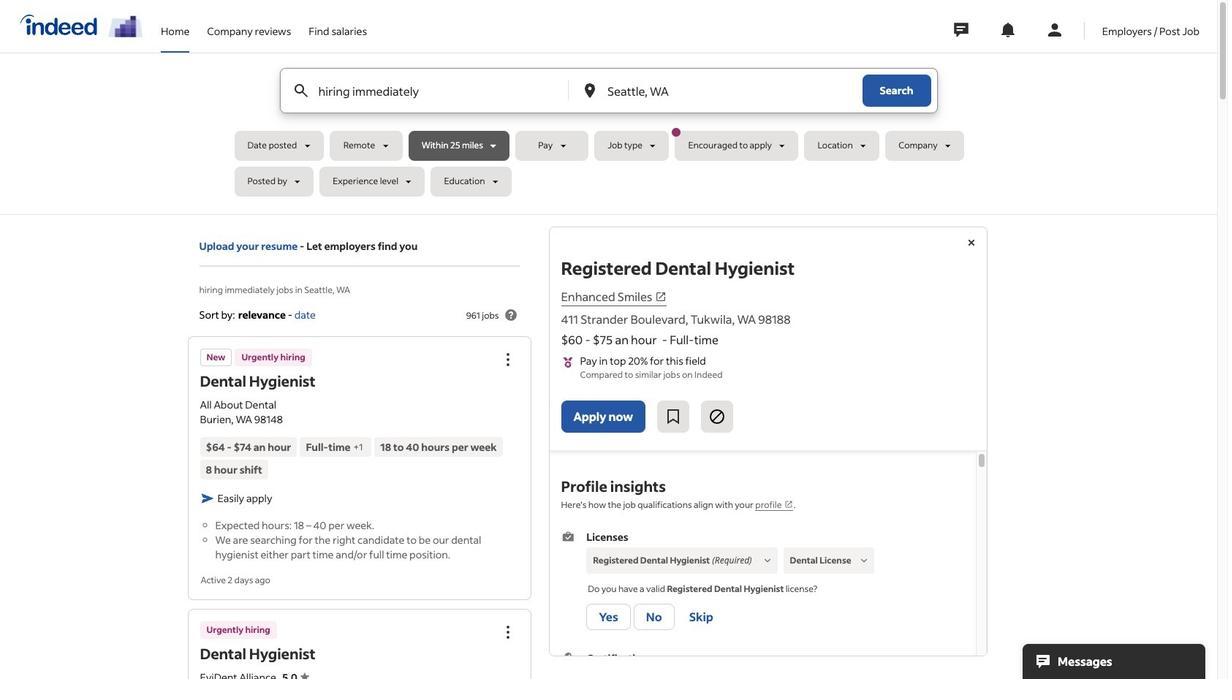 Task type: locate. For each thing, give the bounding box(es) containing it.
licenses group
[[561, 529, 964, 633]]

enhanced smiles (opens in a new tab) image
[[656, 291, 667, 303]]

None search field
[[234, 68, 983, 203]]

help icon image
[[502, 306, 520, 324]]

close job details image
[[963, 234, 980, 252]]

notifications unread count 0 image
[[999, 21, 1017, 39]]

missing qualification image
[[761, 554, 774, 567]]

not interested image
[[708, 408, 726, 426]]

search: Job title, keywords, or company text field
[[316, 69, 544, 113]]



Task type: vqa. For each thing, say whether or not it's contained in the screenshot.
the
no



Task type: describe. For each thing, give the bounding box(es) containing it.
messages unread count 0 image
[[952, 15, 971, 45]]

at indeed, we're committed to increasing representation of women at all levels of indeed's global workforce to at least 50% by 2030 image
[[108, 15, 143, 37]]

profile (opens in a new window) image
[[785, 500, 794, 509]]

certifications group
[[561, 651, 964, 679]]

save this job image
[[665, 408, 682, 426]]

missing qualification image
[[857, 554, 871, 567]]

Edit location text field
[[605, 69, 833, 113]]

job actions for dental hygienist is collapsed image
[[499, 351, 517, 369]]

5.0 out of five stars rating image
[[282, 670, 309, 679]]

job actions for dental hygienist is collapsed image
[[499, 623, 517, 641]]

account image
[[1046, 21, 1064, 39]]



